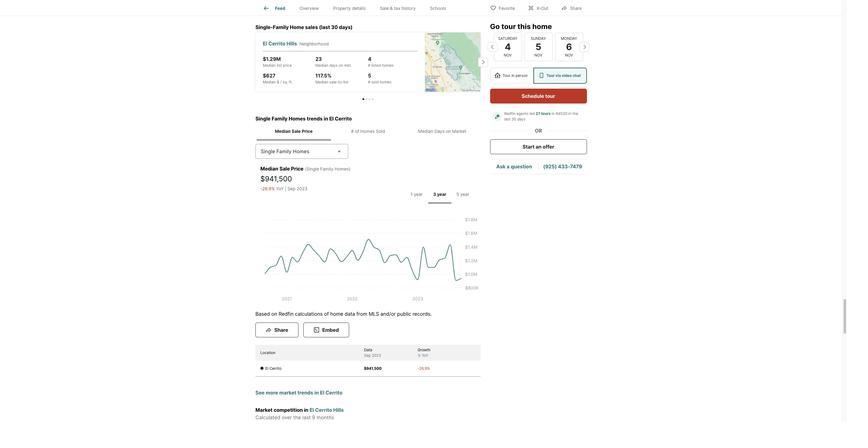 Task type: describe. For each thing, give the bounding box(es) containing it.
see
[[256, 390, 265, 396]]

for
[[352, 7, 362, 15]]

- for -26.9%
[[418, 367, 420, 371]]

tour in person
[[503, 73, 528, 78]]

30 inside in the last 30 days
[[512, 117, 517, 122]]

x-out
[[537, 5, 549, 11]]

start an offer
[[523, 144, 555, 150]]

yoy for % yoy
[[422, 354, 429, 358]]

list inside $1.29m median list price
[[277, 63, 282, 68]]

4 inside 4 # listed homes
[[368, 56, 372, 62]]

a
[[507, 164, 510, 170]]

el cerrito
[[266, 367, 282, 371]]

in the last 30 days
[[505, 111, 580, 122]]

median inside $1.29m median list price
[[263, 63, 276, 68]]

year for 1 year
[[414, 192, 423, 197]]

based on redfin calculations of home data from mls and/or public records.
[[256, 311, 432, 318]]

data
[[364, 348, 373, 353]]

$941,500 inside median sale price (single family homes) $941,500
[[261, 175, 292, 183]]

saturday
[[499, 36, 518, 41]]

year for 5 year
[[461, 192, 470, 197]]

# of homes sold tab
[[331, 124, 406, 139]]

monday 6 nov
[[562, 36, 578, 58]]

and/or
[[381, 311, 396, 318]]

an
[[536, 144, 542, 150]]

or
[[536, 128, 543, 134]]

data sep 2023
[[364, 348, 381, 358]]

sale & tax history tab
[[373, 1, 423, 16]]

saturday 4 nov
[[499, 36, 518, 58]]

&
[[390, 6, 393, 11]]

homes for 4
[[382, 63, 394, 68]]

ask
[[497, 164, 506, 170]]

of inside tab
[[355, 129, 359, 134]]

tour via video chat
[[547, 73, 581, 78]]

in inside market competition in el cerrito hills calculated over the last 9 months
[[304, 408, 309, 414]]

market inside market competition in el cerrito hills calculated over the last 9 months
[[256, 408, 273, 414]]

question
[[511, 164, 533, 170]]

homes for trends
[[289, 116, 306, 122]]

median inside tab
[[419, 129, 434, 134]]

sales
[[305, 24, 318, 30]]

23 median days on mkt.
[[316, 56, 352, 68]]

tour for go
[[502, 22, 517, 31]]

tour in person option
[[491, 68, 534, 84]]

1 vertical spatial share
[[275, 327, 288, 334]]

4 inside saturday 4 nov
[[505, 41, 511, 52]]

schools tab
[[423, 1, 454, 16]]

family inside median sale price (single family homes) $941,500
[[320, 166, 334, 172]]

insights
[[322, 7, 350, 15]]

tour via video chat option
[[534, 68, 588, 84]]

terrace
[[382, 7, 409, 15]]

history
[[402, 6, 416, 11]]

over
[[282, 415, 292, 421]]

/
[[281, 80, 282, 85]]

tour for schedule
[[546, 93, 556, 99]]

1 horizontal spatial share
[[571, 5, 582, 11]]

7479
[[571, 164, 583, 170]]

previous image
[[488, 42, 498, 52]]

median sale price
[[275, 129, 313, 134]]

94530
[[556, 111, 568, 116]]

tour for tour via video chat
[[547, 73, 555, 78]]

the inside in the last 30 days
[[573, 111, 579, 116]]

5 inside the sunday 5 nov
[[536, 41, 542, 52]]

0 horizontal spatial of
[[324, 311, 329, 318]]

single-family home sales (last 30 days)
[[256, 24, 353, 30]]

public
[[398, 311, 412, 318]]

(925) 433-7479
[[544, 164, 583, 170]]

ft.
[[289, 80, 293, 85]]

tab list containing feed
[[256, 0, 459, 16]]

embed button
[[304, 323, 349, 338]]

details
[[353, 6, 366, 11]]

days inside 23 median days on mkt.
[[330, 63, 338, 68]]

person
[[516, 73, 528, 78]]

this
[[518, 22, 531, 31]]

- for -26.9% yoy | sep 2023
[[261, 186, 262, 192]]

price for median sale price
[[302, 129, 313, 134]]

1 vertical spatial home
[[331, 311, 344, 318]]

ask a question link
[[497, 164, 533, 170]]

single for single family homes
[[261, 149, 275, 155]]

mkt.
[[345, 63, 352, 68]]

tab list containing 1 year
[[404, 186, 476, 204]]

trends for homes
[[307, 116, 323, 122]]

7621
[[363, 7, 380, 15]]

433-
[[559, 164, 571, 170]]

overview tab
[[293, 1, 326, 16]]

slide 4 dot image
[[372, 99, 374, 100]]

5 year
[[457, 192, 470, 197]]

9
[[312, 415, 316, 421]]

# of homes sold
[[351, 129, 385, 134]]

the inside market competition in el cerrito hills calculated over the last 9 months
[[294, 415, 301, 421]]

market inside tab
[[453, 129, 467, 134]]

homes for 5
[[380, 80, 392, 85]]

(single
[[305, 166, 319, 172]]

median days on market tab
[[406, 124, 480, 139]]

el cerrito hills link inside the carousel group
[[263, 40, 300, 47]]

0 vertical spatial 2023
[[297, 186, 308, 192]]

go tour this home
[[491, 22, 553, 31]]

0 horizontal spatial share button
[[256, 323, 299, 338]]

homes)
[[335, 166, 351, 172]]

nov for 4
[[504, 53, 512, 58]]

market for estate
[[296, 7, 321, 15]]

sale for median sale price
[[292, 129, 301, 134]]

calculated
[[256, 415, 281, 421]]

homes for sold
[[361, 129, 375, 134]]

slide 2 dot image
[[366, 99, 368, 100]]

3
[[434, 192, 436, 197]]

3 year
[[434, 192, 447, 197]]

# inside tab
[[351, 129, 354, 134]]

on inside 23 median days on mkt.
[[339, 63, 343, 68]]

6
[[567, 41, 573, 52]]

0 horizontal spatial redfin
[[279, 311, 294, 318]]

1
[[411, 192, 413, 197]]

single for single family homes trends in el cerrito
[[256, 116, 271, 122]]

nov for 5
[[535, 53, 543, 58]]

# for 4
[[368, 63, 371, 68]]

sunday 5 nov
[[532, 36, 547, 58]]

3 year tab
[[429, 187, 452, 202]]

sale inside tab
[[380, 6, 389, 11]]

1 vertical spatial el cerrito hills link
[[310, 408, 344, 414]]

led
[[530, 111, 536, 116]]

27
[[536, 111, 541, 116]]

schools
[[430, 6, 447, 11]]

dr
[[410, 7, 418, 15]]

out
[[542, 5, 549, 11]]

tour for tour in person
[[503, 73, 511, 78]]

based
[[256, 311, 270, 318]]

schedule tour
[[522, 93, 556, 99]]

sold
[[376, 129, 385, 134]]

property details
[[334, 6, 366, 11]]

0 vertical spatial 30
[[331, 24, 338, 30]]

video
[[562, 73, 572, 78]]

single-
[[256, 24, 273, 30]]

sale & tax history
[[380, 6, 416, 11]]

redfin agents led 27 tours in 94530
[[505, 111, 568, 116]]

last inside market competition in el cerrito hills calculated over the last 9 months
[[303, 415, 311, 421]]

$1.29m median list price
[[263, 56, 292, 68]]



Task type: locate. For each thing, give the bounding box(es) containing it.
listed
[[372, 63, 381, 68]]

median left days
[[419, 129, 434, 134]]

5 for 5 year
[[457, 192, 460, 197]]

last down redfin agents led 27 tours in 94530
[[505, 117, 511, 122]]

market right days
[[453, 129, 467, 134]]

feed link
[[263, 5, 286, 12]]

0 vertical spatial 5
[[536, 41, 542, 52]]

$627
[[263, 73, 276, 79]]

nov for 6
[[566, 53, 574, 58]]

0 vertical spatial #
[[368, 63, 371, 68]]

see more market trends in el cerrito link
[[256, 390, 343, 407]]

sale for median sale price (single family homes) $941,500
[[280, 166, 290, 172]]

schedule
[[522, 93, 545, 99]]

via
[[556, 73, 562, 78]]

hills inside the carousel group
[[287, 41, 297, 47]]

5 down 4 # listed homes at the top of the page
[[368, 73, 372, 79]]

sep inside data sep 2023
[[364, 354, 371, 358]]

hills up months
[[334, 408, 344, 414]]

growth % yoy
[[418, 348, 431, 358]]

tax
[[394, 6, 401, 11]]

1 horizontal spatial year
[[437, 192, 447, 197]]

yoy down growth
[[422, 354, 429, 358]]

in inside in the last 30 days
[[569, 111, 572, 116]]

2 year from the left
[[437, 192, 447, 197]]

ask a question
[[497, 164, 533, 170]]

1 vertical spatial 4
[[368, 56, 372, 62]]

26.9% for -26.9%
[[420, 367, 430, 371]]

0 vertical spatial homes
[[382, 63, 394, 68]]

|
[[285, 186, 287, 192]]

homes inside 5 # sold homes
[[380, 80, 392, 85]]

price for median sale price (single family homes) $941,500
[[291, 166, 304, 172]]

1 horizontal spatial $941,500
[[364, 367, 382, 371]]

median down $627
[[263, 80, 276, 85]]

redfin left agents
[[505, 111, 516, 116]]

1 year
[[411, 192, 423, 197]]

30 right (last
[[331, 24, 338, 30]]

median inside tab
[[275, 129, 291, 134]]

1 horizontal spatial last
[[505, 117, 511, 122]]

1 horizontal spatial 2023
[[372, 354, 381, 358]]

0 horizontal spatial market
[[256, 408, 273, 414]]

chat
[[573, 73, 581, 78]]

list box containing tour in person
[[491, 68, 588, 84]]

yoy inside growth % yoy
[[422, 354, 429, 358]]

5
[[536, 41, 542, 52], [368, 73, 372, 79], [457, 192, 460, 197]]

2 vertical spatial tab list
[[404, 186, 476, 204]]

days
[[330, 63, 338, 68], [518, 117, 526, 122]]

1 horizontal spatial market
[[453, 129, 467, 134]]

2 nov from the left
[[535, 53, 543, 58]]

0 horizontal spatial last
[[303, 415, 311, 421]]

estate
[[272, 7, 294, 15]]

redfin
[[505, 111, 516, 116], [279, 311, 294, 318]]

2023 down data
[[372, 354, 381, 358]]

family left home
[[273, 24, 289, 30]]

0 vertical spatial el cerrito hills link
[[263, 40, 300, 47]]

2023 down median sale price (single family homes) $941,500
[[297, 186, 308, 192]]

1 horizontal spatial of
[[355, 129, 359, 134]]

sep down data
[[364, 354, 371, 358]]

1 horizontal spatial the
[[573, 111, 579, 116]]

favorite
[[499, 5, 516, 11]]

sale inside median sale price (single family homes) $941,500
[[280, 166, 290, 172]]

market right more at bottom left
[[280, 390, 297, 396]]

0 vertical spatial sale
[[380, 6, 389, 11]]

1 vertical spatial single
[[261, 149, 275, 155]]

0 horizontal spatial $941,500
[[261, 175, 292, 183]]

feed
[[275, 6, 286, 11]]

tour up saturday
[[502, 22, 517, 31]]

5 for 5 # sold homes
[[368, 73, 372, 79]]

sep
[[288, 186, 296, 192], [364, 354, 371, 358]]

1 horizontal spatial nov
[[535, 53, 543, 58]]

1 vertical spatial 30
[[512, 117, 517, 122]]

competition
[[274, 408, 303, 414]]

1 horizontal spatial redfin
[[505, 111, 516, 116]]

tab list
[[256, 0, 459, 16], [256, 123, 481, 140], [404, 186, 476, 204]]

market for more
[[280, 390, 297, 396]]

days
[[435, 129, 445, 134]]

year right 3
[[437, 192, 447, 197]]

- left |
[[261, 186, 262, 192]]

sep right |
[[288, 186, 296, 192]]

tour inside tour via video chat option
[[547, 73, 555, 78]]

tour left via
[[547, 73, 555, 78]]

1 horizontal spatial sale
[[292, 129, 301, 134]]

the right 94530
[[573, 111, 579, 116]]

calculations
[[295, 311, 323, 318]]

# inside 4 # listed homes
[[368, 63, 371, 68]]

0 vertical spatial yoy
[[276, 186, 284, 192]]

0 horizontal spatial days
[[330, 63, 338, 68]]

0 horizontal spatial share
[[275, 327, 288, 334]]

26.9% for -26.9% yoy | sep 2023
[[262, 186, 275, 192]]

(925)
[[544, 164, 558, 170]]

1 horizontal spatial days
[[518, 117, 526, 122]]

days down agents
[[518, 117, 526, 122]]

(last
[[319, 24, 330, 30]]

2 horizontal spatial nov
[[566, 53, 574, 58]]

0 vertical spatial home
[[533, 22, 553, 31]]

$627 median $ / sq. ft.
[[263, 73, 293, 85]]

0 horizontal spatial sep
[[288, 186, 296, 192]]

0 horizontal spatial hills
[[287, 41, 297, 47]]

days)
[[339, 24, 353, 30]]

hills
[[287, 41, 297, 47], [334, 408, 344, 414]]

5 inside 5 year tab
[[457, 192, 460, 197]]

year
[[414, 192, 423, 197], [437, 192, 447, 197], [461, 192, 470, 197]]

0 horizontal spatial el cerrito hills link
[[263, 40, 300, 47]]

el cerrito hills link up $1.29m
[[263, 40, 300, 47]]

share
[[571, 5, 582, 11], [275, 327, 288, 334]]

median inside 117.5% median sale-to-list
[[316, 80, 329, 85]]

$941,500 up -26.9% yoy | sep 2023
[[261, 175, 292, 183]]

1 vertical spatial sale
[[292, 129, 301, 134]]

0 horizontal spatial yoy
[[276, 186, 284, 192]]

start
[[523, 144, 535, 150]]

homes up (single
[[293, 149, 310, 155]]

median inside 23 median days on mkt.
[[316, 63, 329, 68]]

0 vertical spatial on
[[339, 63, 343, 68]]

share button
[[557, 1, 588, 14], [256, 323, 299, 338]]

1 vertical spatial 2023
[[372, 354, 381, 358]]

0 horizontal spatial year
[[414, 192, 423, 197]]

5 right 3 year
[[457, 192, 460, 197]]

0 vertical spatial tab list
[[256, 0, 459, 16]]

$
[[277, 80, 279, 85]]

# inside 5 # sold homes
[[368, 80, 371, 85]]

el cerrito hills link up months
[[310, 408, 344, 414]]

el inside group
[[263, 41, 268, 47]]

yoy left |
[[276, 186, 284, 192]]

median down 117.5%
[[316, 80, 329, 85]]

family down median sale price tab
[[277, 149, 292, 155]]

hills inside market competition in el cerrito hills calculated over the last 9 months
[[334, 408, 344, 414]]

2 vertical spatial on
[[272, 311, 278, 318]]

1 vertical spatial days
[[518, 117, 526, 122]]

to-
[[339, 80, 344, 85]]

nov down the sunday
[[535, 53, 543, 58]]

0 vertical spatial hills
[[287, 41, 297, 47]]

1 vertical spatial #
[[368, 80, 371, 85]]

-
[[261, 186, 262, 192], [418, 367, 420, 371]]

1 vertical spatial last
[[303, 415, 311, 421]]

price inside median sale price (single family homes) $941,500
[[291, 166, 304, 172]]

carousel group
[[253, 31, 488, 100]]

cerrito inside the carousel group
[[269, 41, 286, 47]]

1 vertical spatial share button
[[256, 323, 299, 338]]

trends for market
[[298, 390, 314, 396]]

year right 3 year
[[461, 192, 470, 197]]

# for 5
[[368, 80, 371, 85]]

tour left the person at the right of page
[[503, 73, 511, 78]]

yoy for yoy
[[276, 186, 284, 192]]

median days on market
[[419, 129, 467, 134]]

-26.9% yoy | sep 2023
[[261, 186, 308, 192]]

el inside market competition in el cerrito hills calculated over the last 9 months
[[310, 408, 314, 414]]

5 year tab
[[452, 187, 475, 202]]

5 down the sunday
[[536, 41, 542, 52]]

homes
[[382, 63, 394, 68], [380, 80, 392, 85]]

share button right out
[[557, 1, 588, 14]]

home
[[290, 24, 304, 30]]

sale down single family homes trends in el cerrito
[[292, 129, 301, 134]]

4 # listed homes
[[368, 56, 394, 68]]

median down $1.29m
[[263, 63, 276, 68]]

year for 3 year
[[437, 192, 447, 197]]

1 vertical spatial the
[[294, 415, 301, 421]]

0 vertical spatial share
[[571, 5, 582, 11]]

1 horizontal spatial share button
[[557, 1, 588, 14]]

2 horizontal spatial year
[[461, 192, 470, 197]]

1 year from the left
[[414, 192, 423, 197]]

2 horizontal spatial 5
[[536, 41, 542, 52]]

year right 1
[[414, 192, 423, 197]]

median down single family homes
[[261, 166, 279, 172]]

price down single family homes trends in el cerrito
[[302, 129, 313, 134]]

1 horizontal spatial sep
[[364, 354, 371, 358]]

favorite button
[[485, 1, 521, 14]]

hills down home
[[287, 41, 297, 47]]

1 vertical spatial tour
[[546, 93, 556, 99]]

monday
[[562, 36, 578, 41]]

1 horizontal spatial -
[[418, 367, 420, 371]]

x-out button
[[523, 1, 554, 14]]

median sale price tab
[[257, 124, 331, 139]]

offer
[[543, 144, 555, 150]]

1 horizontal spatial on
[[339, 63, 343, 68]]

nov down saturday
[[504, 53, 512, 58]]

0 vertical spatial share button
[[557, 1, 588, 14]]

0 vertical spatial last
[[505, 117, 511, 122]]

family for single family homes
[[277, 149, 292, 155]]

0 horizontal spatial 26.9%
[[262, 186, 275, 192]]

see more market trends in el cerrito
[[256, 390, 343, 396]]

0 vertical spatial redfin
[[505, 111, 516, 116]]

0 vertical spatial sep
[[288, 186, 296, 192]]

0 horizontal spatial 5
[[368, 73, 372, 79]]

0 vertical spatial market
[[453, 129, 467, 134]]

x-
[[537, 5, 542, 11]]

market
[[296, 7, 321, 15], [280, 390, 297, 396]]

price
[[283, 63, 292, 68]]

in
[[512, 73, 515, 78], [552, 111, 555, 116], [569, 111, 572, 116], [324, 116, 328, 122], [315, 390, 319, 396], [304, 408, 309, 414]]

1 horizontal spatial tour
[[547, 73, 555, 78]]

family
[[273, 24, 289, 30], [272, 116, 288, 122], [277, 149, 292, 155], [320, 166, 334, 172]]

0 horizontal spatial 30
[[331, 24, 338, 30]]

median inside median sale price (single family homes) $941,500
[[261, 166, 279, 172]]

trends up median sale price
[[307, 116, 323, 122]]

real
[[256, 7, 271, 15]]

1 year tab
[[406, 187, 429, 202]]

last inside in the last 30 days
[[505, 117, 511, 122]]

location
[[261, 351, 276, 356]]

median up single family homes
[[275, 129, 291, 134]]

0 vertical spatial price
[[302, 129, 313, 134]]

nov inside the sunday 5 nov
[[535, 53, 543, 58]]

0 vertical spatial of
[[355, 129, 359, 134]]

1 horizontal spatial home
[[533, 22, 553, 31]]

list left price
[[277, 63, 282, 68]]

go
[[491, 22, 500, 31]]

2023 inside data sep 2023
[[372, 354, 381, 358]]

share button down based
[[256, 323, 299, 338]]

homes right sold
[[380, 80, 392, 85]]

list right sale-
[[344, 80, 349, 85]]

5 inside 5 # sold homes
[[368, 73, 372, 79]]

market
[[453, 129, 467, 134], [256, 408, 273, 414]]

last left 9
[[303, 415, 311, 421]]

median down 23
[[316, 63, 329, 68]]

next image
[[479, 57, 488, 67]]

data
[[345, 311, 355, 318]]

market up calculated
[[256, 408, 273, 414]]

$1.29m
[[263, 56, 281, 62]]

23
[[316, 56, 322, 62]]

1 horizontal spatial list
[[344, 80, 349, 85]]

from
[[357, 311, 368, 318]]

tour
[[503, 73, 511, 78], [547, 73, 555, 78]]

price
[[302, 129, 313, 134], [291, 166, 304, 172]]

0 vertical spatial single
[[256, 116, 271, 122]]

0 vertical spatial $941,500
[[261, 175, 292, 183]]

0 horizontal spatial list
[[277, 63, 282, 68]]

0 vertical spatial list
[[277, 63, 282, 68]]

homes left sold
[[361, 129, 375, 134]]

records.
[[413, 311, 432, 318]]

0 vertical spatial 4
[[505, 41, 511, 52]]

days inside in the last 30 days
[[518, 117, 526, 122]]

tab list containing median sale price
[[256, 123, 481, 140]]

in inside "option"
[[512, 73, 515, 78]]

more
[[266, 390, 278, 396]]

family for single-family home sales (last 30 days)
[[273, 24, 289, 30]]

tour right schedule in the right top of the page
[[546, 93, 556, 99]]

1 horizontal spatial tour
[[546, 93, 556, 99]]

family for single family homes trends in el cerrito
[[272, 116, 288, 122]]

homes up median sale price
[[289, 116, 306, 122]]

0 horizontal spatial -
[[261, 186, 262, 192]]

tour inside button
[[546, 93, 556, 99]]

price inside tab
[[302, 129, 313, 134]]

property details tab
[[326, 1, 373, 16]]

on left 'mkt.' in the top left of the page
[[339, 63, 343, 68]]

3 nov from the left
[[566, 53, 574, 58]]

117.5%
[[316, 73, 332, 79]]

0 vertical spatial tour
[[502, 22, 517, 31]]

nov inside saturday 4 nov
[[504, 53, 512, 58]]

on
[[339, 63, 343, 68], [446, 129, 451, 134], [272, 311, 278, 318]]

None button
[[494, 33, 523, 61], [525, 33, 553, 61], [556, 33, 584, 61], [494, 33, 523, 61], [525, 33, 553, 61], [556, 33, 584, 61]]

2 vertical spatial sale
[[280, 166, 290, 172]]

26.9% down % in the bottom left of the page
[[420, 367, 430, 371]]

on inside tab
[[446, 129, 451, 134]]

3 year from the left
[[461, 192, 470, 197]]

tour inside tour in person "option"
[[503, 73, 511, 78]]

$941,500
[[261, 175, 292, 183], [364, 367, 382, 371]]

on right days
[[446, 129, 451, 134]]

el cerrito hills link
[[263, 40, 300, 47], [310, 408, 344, 414]]

-26.9%
[[418, 367, 430, 371]]

median inside $627 median $ / sq. ft.
[[263, 80, 276, 85]]

1 horizontal spatial 5
[[457, 192, 460, 197]]

1 tour from the left
[[503, 73, 511, 78]]

1 vertical spatial homes
[[361, 129, 375, 134]]

family right (single
[[320, 166, 334, 172]]

trends up market competition in el cerrito hills calculated over the last 9 months
[[298, 390, 314, 396]]

1 vertical spatial -
[[418, 367, 420, 371]]

months
[[317, 415, 334, 421]]

single family homes trends in el cerrito
[[256, 116, 352, 122]]

1 vertical spatial price
[[291, 166, 304, 172]]

list box
[[491, 68, 588, 84]]

2 tour from the left
[[547, 73, 555, 78]]

list inside 117.5% median sale-to-list
[[344, 80, 349, 85]]

sq.
[[283, 80, 288, 85]]

sale
[[380, 6, 389, 11], [292, 129, 301, 134], [280, 166, 290, 172]]

- down % in the bottom left of the page
[[418, 367, 420, 371]]

trends
[[307, 116, 323, 122], [298, 390, 314, 396]]

1 nov from the left
[[504, 53, 512, 58]]

of left sold
[[355, 129, 359, 134]]

single family homes
[[261, 149, 310, 155]]

market up sales
[[296, 7, 321, 15]]

1 vertical spatial of
[[324, 311, 329, 318]]

0 horizontal spatial tour
[[503, 73, 511, 78]]

5 # sold homes
[[368, 73, 392, 85]]

1 horizontal spatial 30
[[512, 117, 517, 122]]

sale left &
[[380, 6, 389, 11]]

sale inside tab
[[292, 129, 301, 134]]

0 vertical spatial 26.9%
[[262, 186, 275, 192]]

1 horizontal spatial yoy
[[422, 354, 429, 358]]

slide 1 dot image
[[363, 99, 365, 100]]

nov inside monday 6 nov
[[566, 53, 574, 58]]

0 horizontal spatial tour
[[502, 22, 517, 31]]

sale down single family homes
[[280, 166, 290, 172]]

next image
[[580, 42, 590, 52]]

30 down redfin agents led 27 tours in 94530
[[512, 117, 517, 122]]

homes right listed
[[382, 63, 394, 68]]

%
[[418, 354, 421, 358]]

homes inside 4 # listed homes
[[382, 63, 394, 68]]

4 down saturday
[[505, 41, 511, 52]]

1 vertical spatial yoy
[[422, 354, 429, 358]]

of up embed button
[[324, 311, 329, 318]]

year inside tab
[[461, 192, 470, 197]]

last
[[505, 117, 511, 122], [303, 415, 311, 421]]

2 vertical spatial homes
[[293, 149, 310, 155]]

image image
[[425, 33, 481, 92]]

0 horizontal spatial 2023
[[297, 186, 308, 192]]

1 vertical spatial homes
[[380, 80, 392, 85]]

4 up 5 # sold homes
[[368, 56, 372, 62]]

homes inside tab
[[361, 129, 375, 134]]

1 vertical spatial on
[[446, 129, 451, 134]]

0 horizontal spatial nov
[[504, 53, 512, 58]]

1 horizontal spatial 4
[[505, 41, 511, 52]]

schedule tour button
[[491, 89, 588, 104]]

price left (single
[[291, 166, 304, 172]]

$941,500 down data sep 2023
[[364, 367, 382, 371]]

nov down 6
[[566, 53, 574, 58]]

on right based
[[272, 311, 278, 318]]

1 horizontal spatial hills
[[334, 408, 344, 414]]

redfin left calculations
[[279, 311, 294, 318]]

el cerrito hills neighborhood
[[263, 41, 329, 47]]

family up median sale price
[[272, 116, 288, 122]]

cerrito inside market competition in el cerrito hills calculated over the last 9 months
[[315, 408, 332, 414]]

days up 117.5% median sale-to-list
[[330, 63, 338, 68]]

home left data
[[331, 311, 344, 318]]

26.9% left |
[[262, 186, 275, 192]]

home up the sunday
[[533, 22, 553, 31]]

embed
[[323, 327, 339, 334]]

the right over
[[294, 415, 301, 421]]

slide 3 dot image
[[369, 99, 371, 100]]

2 vertical spatial #
[[351, 129, 354, 134]]

1 vertical spatial list
[[344, 80, 349, 85]]



Task type: vqa. For each thing, say whether or not it's contained in the screenshot.
NEW 8 HRS AGO in the map region
no



